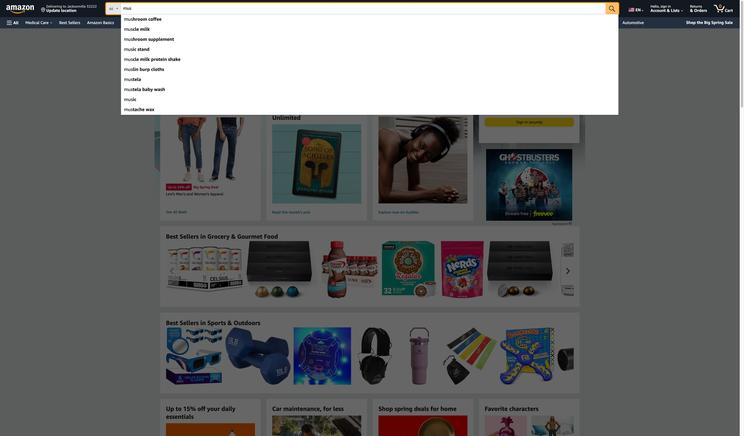 Task type: describe. For each thing, give the bounding box(es) containing it.
celsius assorted flavors official variety pack, functional essential energy drinks, 12 fl oz (pack of 12) image
[[166, 247, 244, 293]]

amazon basics high-density round foam roller for exercise, massage, muscle recovery image
[[558, 342, 635, 372]]

fit simplify resistance loop exercise bands with instruction guide and carry bag, set of 5 image
[[443, 328, 497, 386]]

nespresso capsules vertuoline, double espresso chiaro, medium roast coffee, 10 count (pack of 3) coffee pods, brews 2.7... image
[[487, 241, 559, 299]]

nespresso capsules vertuoline, medium and dark roast coffee, variety pack, stormio, odacio, melozio, 30 count, brews... image
[[246, 241, 319, 299]]

aquaman image
[[526, 416, 579, 437]]

stanley iceflow stainless steel tumbler with straw, vacuum insulated water bottle for home, office or car, reusable cup... image
[[410, 328, 429, 386]]

monster energy zero ultra, sugar free energy drink, 16 ounce (pack of 15) image
[[562, 244, 639, 297]]

tosy flying ring - 12 leds, super bright, soft, auto light up, safe, waterproof, lightweight frisbee, cool birthday,... image
[[294, 328, 351, 386]]

walker's razor slim earmuffs image
[[358, 328, 392, 386]]

levi's men's and women's apparel image
[[177, 117, 244, 183]]

trolls image
[[479, 416, 533, 437]]

amazon image
[[6, 5, 34, 14]]



Task type: locate. For each thing, give the bounding box(es) containing it.
nerds gummy clusters candy, rainbow, resealable 8 ounce bag image
[[441, 241, 484, 299]]

none submit inside navigation 'navigation'
[[606, 3, 619, 14]]

list
[[166, 241, 744, 299], [166, 328, 744, 386]]

a woman with headphones listens to audible. image
[[369, 117, 478, 204]]

shop women-owned businesses image
[[155, 28, 585, 201]]

main content
[[0, 28, 744, 437]]

Search Amazon text field
[[121, 3, 606, 14]]

2 list from the top
[[166, 328, 744, 386]]

sponsored ad element
[[486, 149, 573, 221]]

0 vertical spatial list
[[166, 241, 744, 299]]

navigation navigation
[[0, 0, 740, 115]]

the original donut shop regular, single-serve keurig k-cup pods, medium roast coffee pods, 32 count image
[[381, 241, 438, 299]]

premier protein shake, chocolate, 30g protein 1g sugar 24 vitamins minerals nutrients to support immune health, 11.50 fl... image
[[321, 241, 379, 299]]

1 list from the top
[[166, 241, 744, 299]]

1 vertical spatial list
[[166, 328, 744, 386]]

None search field
[[106, 3, 619, 15]]

None submit
[[606, 3, 619, 14]]

amazon basics easy grip workout dumbbell, neoprene coated, various sets and weights available image
[[225, 328, 291, 386]]

solar eclipse glasses approved 2024, (5 pack) ce and iso certified solar eclipse observation glasses, safe shades for... image
[[166, 328, 222, 386]]

none search field inside navigation 'navigation'
[[106, 3, 619, 15]]

boomerang kids outdoor frisbee - soft toy boomerangs gifts for boys 8-12 & girls 8-12 - best easter basket stuffers gift... image
[[500, 328, 555, 386]]

editors' pick for march in kindle unlimited: the song of achilles by madeline miller image
[[267, 125, 366, 204]]



Task type: vqa. For each thing, say whether or not it's contained in the screenshot.
The Original Donut Shop Regular, Single-Serve Keurig K-Cup Pods, Medium Roast Coffee Pods, 32 Count image
yes



